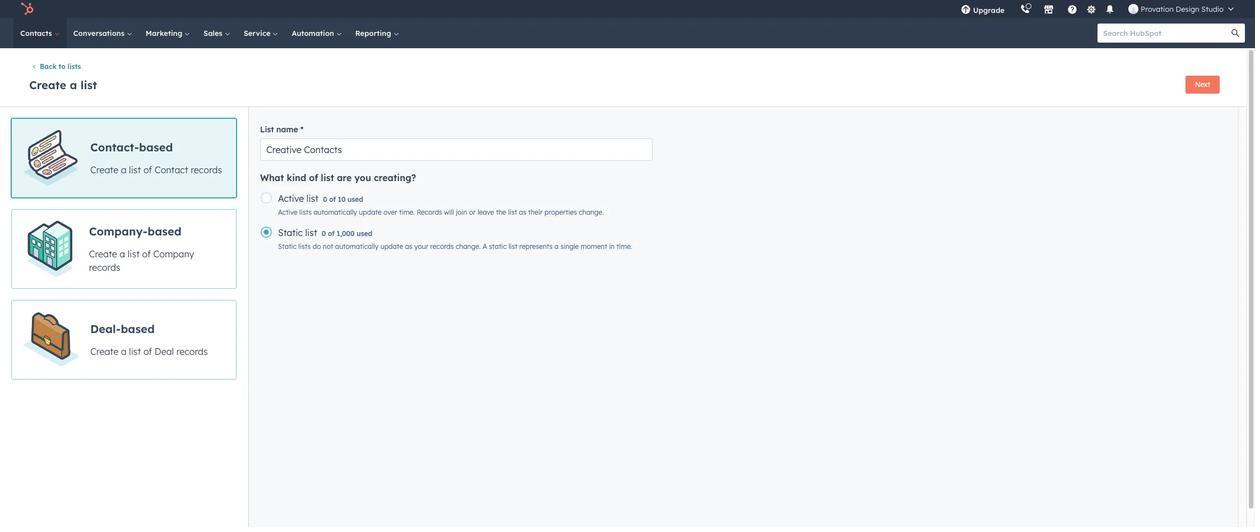 Task type: locate. For each thing, give the bounding box(es) containing it.
used
[[348, 195, 364, 204], [357, 230, 373, 238]]

create
[[29, 78, 66, 92], [90, 164, 118, 175], [89, 248, 117, 260], [90, 346, 118, 357]]

1,000
[[337, 230, 355, 238]]

of left deal on the bottom
[[144, 346, 152, 357]]

of right kind
[[309, 172, 318, 184]]

2 vertical spatial lists
[[299, 243, 311, 251]]

0 for active list
[[323, 195, 327, 204]]

provation design studio
[[1142, 4, 1225, 13]]

contacts link
[[13, 18, 67, 48]]

a down company- at top
[[120, 248, 125, 260]]

as left the their at the left of page
[[519, 208, 527, 217]]

update left your at the top of the page
[[381, 243, 403, 251]]

time.
[[399, 208, 415, 217], [617, 243, 633, 251]]

based
[[139, 140, 173, 154], [148, 224, 182, 238], [121, 322, 155, 336]]

search image
[[1232, 29, 1240, 37]]

0 vertical spatial active
[[278, 193, 304, 204]]

1 vertical spatial as
[[405, 243, 413, 251]]

upgrade
[[974, 6, 1005, 15]]

james peterson image
[[1129, 4, 1139, 14]]

None checkbox
[[11, 209, 237, 289]]

lists
[[68, 62, 81, 71], [300, 208, 312, 217], [299, 243, 311, 251]]

2 vertical spatial based
[[121, 322, 155, 336]]

lists left do
[[299, 243, 311, 251]]

update
[[359, 208, 382, 217], [381, 243, 403, 251]]

marketing link
[[139, 18, 197, 48]]

contacts
[[20, 29, 54, 38]]

a down back to lists
[[70, 78, 77, 92]]

static list 0 of 1,000 used
[[278, 227, 373, 239]]

of up the not
[[328, 230, 335, 238]]

a
[[70, 78, 77, 92], [121, 164, 127, 175], [555, 243, 559, 251], [120, 248, 125, 260], [121, 346, 127, 357]]

update left over at the top left of the page
[[359, 208, 382, 217]]

used inside static list 0 of 1,000 used
[[357, 230, 373, 238]]

back to lists
[[40, 62, 81, 71]]

records inside create a list of company records
[[89, 262, 120, 273]]

list up do
[[305, 227, 317, 239]]

of inside create a list of company records
[[142, 248, 151, 260]]

0 vertical spatial update
[[359, 208, 382, 217]]

automatically down 1,000
[[335, 243, 379, 251]]

a inside create a list of company records
[[120, 248, 125, 260]]

used inside active list 0 of 10 used
[[348, 195, 364, 204]]

automatically down 10
[[314, 208, 357, 217]]

sales
[[204, 29, 225, 38]]

contact-based
[[90, 140, 173, 154]]

change.
[[579, 208, 604, 217], [456, 243, 481, 251]]

list down back to lists
[[81, 78, 97, 92]]

a down deal-based
[[121, 346, 127, 357]]

their
[[529, 208, 543, 217]]

lists for static
[[299, 243, 311, 251]]

1 vertical spatial based
[[148, 224, 182, 238]]

sales link
[[197, 18, 237, 48]]

based for deal-
[[121, 322, 155, 336]]

a down the contact-based
[[121, 164, 127, 175]]

name
[[276, 125, 298, 135]]

records right contact
[[191, 164, 222, 175]]

join
[[456, 208, 468, 217]]

list
[[260, 125, 274, 135]]

1 vertical spatial lists
[[300, 208, 312, 217]]

list left 10
[[307, 193, 319, 204]]

of inside active list 0 of 10 used
[[329, 195, 336, 204]]

records
[[191, 164, 222, 175], [431, 243, 454, 251], [89, 262, 120, 273], [177, 346, 208, 357]]

create inside banner
[[29, 78, 66, 92]]

of left 10
[[329, 195, 336, 204]]

lists right to
[[68, 62, 81, 71]]

what
[[260, 172, 284, 184]]

automation
[[292, 29, 336, 38]]

as left your at the top of the page
[[405, 243, 413, 251]]

marketing
[[146, 29, 185, 38]]

records down company- at top
[[89, 262, 120, 273]]

1 vertical spatial active
[[278, 208, 298, 217]]

static
[[278, 227, 303, 239], [278, 243, 297, 251]]

provation
[[1142, 4, 1175, 13]]

active
[[278, 193, 304, 204], [278, 208, 298, 217]]

change. left a
[[456, 243, 481, 251]]

1 vertical spatial 0
[[322, 230, 326, 238]]

represents
[[520, 243, 553, 251]]

0 horizontal spatial as
[[405, 243, 413, 251]]

none checkbox containing company-based
[[11, 209, 237, 289]]

used for active list
[[348, 195, 364, 204]]

active for lists
[[278, 208, 298, 217]]

create down deal-
[[90, 346, 118, 357]]

list down deal-based
[[129, 346, 141, 357]]

0 vertical spatial static
[[278, 227, 303, 239]]

your
[[415, 243, 429, 251]]

time. right over at the top left of the page
[[399, 208, 415, 217]]

static down active list 0 of 10 used on the top left of the page
[[278, 227, 303, 239]]

static left do
[[278, 243, 297, 251]]

list
[[81, 78, 97, 92], [129, 164, 141, 175], [321, 172, 334, 184], [307, 193, 319, 204], [508, 208, 517, 217], [305, 227, 317, 239], [509, 243, 518, 251], [128, 248, 140, 260], [129, 346, 141, 357]]

0
[[323, 195, 327, 204], [322, 230, 326, 238]]

0 horizontal spatial change.
[[456, 243, 481, 251]]

based up create a list of contact records
[[139, 140, 173, 154]]

notifications image
[[1106, 5, 1116, 15]]

0 vertical spatial 0
[[323, 195, 327, 204]]

create down company- at top
[[89, 248, 117, 260]]

creating?
[[374, 172, 416, 184]]

0 vertical spatial change.
[[579, 208, 604, 217]]

records right deal on the bottom
[[177, 346, 208, 357]]

contact-
[[90, 140, 139, 154]]

based up the company at the left
[[148, 224, 182, 238]]

hubspot link
[[13, 2, 42, 16]]

used right 1,000
[[357, 230, 373, 238]]

help image
[[1068, 5, 1078, 15]]

0 inside static list 0 of 1,000 used
[[322, 230, 326, 238]]

List name text field
[[260, 139, 653, 161]]

hubspot image
[[20, 2, 34, 16]]

settings link
[[1085, 3, 1099, 15]]

automatically
[[314, 208, 357, 217], [335, 243, 379, 251]]

0 inside active list 0 of 10 used
[[323, 195, 327, 204]]

based up the create a list of deal records
[[121, 322, 155, 336]]

2 static from the top
[[278, 243, 297, 251]]

1 vertical spatial used
[[357, 230, 373, 238]]

None checkbox
[[11, 119, 237, 198], [11, 300, 237, 380], [11, 119, 237, 198], [11, 300, 237, 380]]

create for create a list of company records
[[89, 248, 117, 260]]

create a list of company records
[[89, 248, 194, 273]]

of down 'company-based'
[[142, 248, 151, 260]]

records
[[417, 208, 442, 217]]

list down 'company-based'
[[128, 248, 140, 260]]

1 horizontal spatial as
[[519, 208, 527, 217]]

of inside static list 0 of 1,000 used
[[328, 230, 335, 238]]

2 active from the top
[[278, 208, 298, 217]]

studio
[[1202, 4, 1225, 13]]

0 vertical spatial used
[[348, 195, 364, 204]]

a for create a list of company records
[[120, 248, 125, 260]]

0 horizontal spatial time.
[[399, 208, 415, 217]]

a for create a list
[[70, 78, 77, 92]]

of
[[144, 164, 152, 175], [309, 172, 318, 184], [329, 195, 336, 204], [328, 230, 335, 238], [142, 248, 151, 260], [144, 346, 152, 357]]

as
[[519, 208, 527, 217], [405, 243, 413, 251]]

1 vertical spatial change.
[[456, 243, 481, 251]]

next
[[1196, 80, 1211, 89]]

list down the contact-based
[[129, 164, 141, 175]]

menu
[[954, 0, 1242, 18]]

are
[[337, 172, 352, 184]]

of for 1,000
[[328, 230, 335, 238]]

deal
[[155, 346, 174, 357]]

create inside create a list of company records
[[89, 248, 117, 260]]

0 vertical spatial automatically
[[314, 208, 357, 217]]

1 vertical spatial time.
[[617, 243, 633, 251]]

lists down active list 0 of 10 used on the top left of the page
[[300, 208, 312, 217]]

records right your at the top of the page
[[431, 243, 454, 251]]

1 static from the top
[[278, 227, 303, 239]]

active for list
[[278, 193, 304, 204]]

1 vertical spatial static
[[278, 243, 297, 251]]

design
[[1177, 4, 1200, 13]]

a inside banner
[[70, 78, 77, 92]]

create down back
[[29, 78, 66, 92]]

time. right in
[[617, 243, 633, 251]]

records for company-based
[[89, 262, 120, 273]]

change. right properties
[[579, 208, 604, 217]]

of left contact
[[144, 164, 152, 175]]

notifications button
[[1101, 0, 1120, 18]]

create a list
[[29, 78, 97, 92]]

used right 10
[[348, 195, 364, 204]]

lists for active
[[300, 208, 312, 217]]

1 horizontal spatial time.
[[617, 243, 633, 251]]

back
[[40, 62, 57, 71]]

0 up the not
[[322, 230, 326, 238]]

0 left 10
[[323, 195, 327, 204]]

create down contact-
[[90, 164, 118, 175]]

0 vertical spatial based
[[139, 140, 173, 154]]

1 active from the top
[[278, 193, 304, 204]]



Task type: describe. For each thing, give the bounding box(es) containing it.
over
[[384, 208, 398, 217]]

service
[[244, 29, 273, 38]]

of for 10
[[329, 195, 336, 204]]

static lists do not automatically update as your records change. a static list represents a single moment in time.
[[278, 243, 633, 251]]

10
[[338, 195, 346, 204]]

1 vertical spatial update
[[381, 243, 403, 251]]

list inside banner
[[81, 78, 97, 92]]

0 vertical spatial lists
[[68, 62, 81, 71]]

based for contact-
[[139, 140, 173, 154]]

calling icon image
[[1021, 4, 1031, 15]]

Search HubSpot search field
[[1098, 24, 1236, 43]]

you
[[355, 172, 371, 184]]

in
[[609, 243, 615, 251]]

of for contact
[[144, 164, 152, 175]]

static
[[489, 243, 507, 251]]

create for create a list of deal records
[[90, 346, 118, 357]]

marketplaces image
[[1045, 5, 1055, 15]]

not
[[323, 243, 333, 251]]

back to lists link
[[31, 62, 81, 71]]

upgrade image
[[961, 5, 972, 15]]

active lists automatically update over time. records will join or leave the list as their properties change.
[[278, 208, 604, 217]]

list right the
[[508, 208, 517, 217]]

of for company
[[142, 248, 151, 260]]

what kind of list are you creating?
[[260, 172, 416, 184]]

reporting link
[[349, 18, 406, 48]]

1 horizontal spatial change.
[[579, 208, 604, 217]]

list left are
[[321, 172, 334, 184]]

static for lists
[[278, 243, 297, 251]]

deal-
[[90, 322, 121, 336]]

will
[[444, 208, 454, 217]]

service link
[[237, 18, 285, 48]]

or
[[469, 208, 476, 217]]

calling icon button
[[1016, 2, 1036, 16]]

create a list of contact records
[[90, 164, 222, 175]]

automation link
[[285, 18, 349, 48]]

menu containing provation design studio
[[954, 0, 1242, 18]]

a for create a list of contact records
[[121, 164, 127, 175]]

create for create a list
[[29, 78, 66, 92]]

provation design studio button
[[1122, 0, 1241, 18]]

conversations link
[[67, 18, 139, 48]]

used for static list
[[357, 230, 373, 238]]

search button
[[1227, 24, 1246, 43]]

create a list of deal records
[[90, 346, 208, 357]]

0 for static list
[[322, 230, 326, 238]]

contact
[[155, 164, 188, 175]]

next button
[[1186, 76, 1221, 94]]

0 vertical spatial time.
[[399, 208, 415, 217]]

reporting
[[356, 29, 393, 38]]

marketplaces button
[[1038, 0, 1061, 18]]

list name
[[260, 125, 298, 135]]

single
[[561, 243, 579, 251]]

properties
[[545, 208, 577, 217]]

list right static
[[509, 243, 518, 251]]

active list 0 of 10 used
[[278, 193, 364, 204]]

a left single
[[555, 243, 559, 251]]

records for deal-based
[[177, 346, 208, 357]]

settings image
[[1087, 5, 1097, 15]]

static for list
[[278, 227, 303, 239]]

deal-based
[[90, 322, 155, 336]]

a
[[483, 243, 487, 251]]

kind
[[287, 172, 307, 184]]

help button
[[1064, 0, 1083, 18]]

list inside create a list of company records
[[128, 248, 140, 260]]

to
[[59, 62, 66, 71]]

moment
[[581, 243, 608, 251]]

company-based
[[89, 224, 182, 238]]

records for contact-based
[[191, 164, 222, 175]]

do
[[313, 243, 321, 251]]

create for create a list of contact records
[[90, 164, 118, 175]]

company
[[153, 248, 194, 260]]

of for deal
[[144, 346, 152, 357]]

based for company-
[[148, 224, 182, 238]]

0 vertical spatial as
[[519, 208, 527, 217]]

conversations
[[73, 29, 127, 38]]

1 vertical spatial automatically
[[335, 243, 379, 251]]

a for create a list of deal records
[[121, 346, 127, 357]]

company-
[[89, 224, 148, 238]]

the
[[496, 208, 507, 217]]

create a list banner
[[27, 72, 1221, 96]]

leave
[[478, 208, 495, 217]]



Task type: vqa. For each thing, say whether or not it's contained in the screenshot.
jacob simon 'icon'
no



